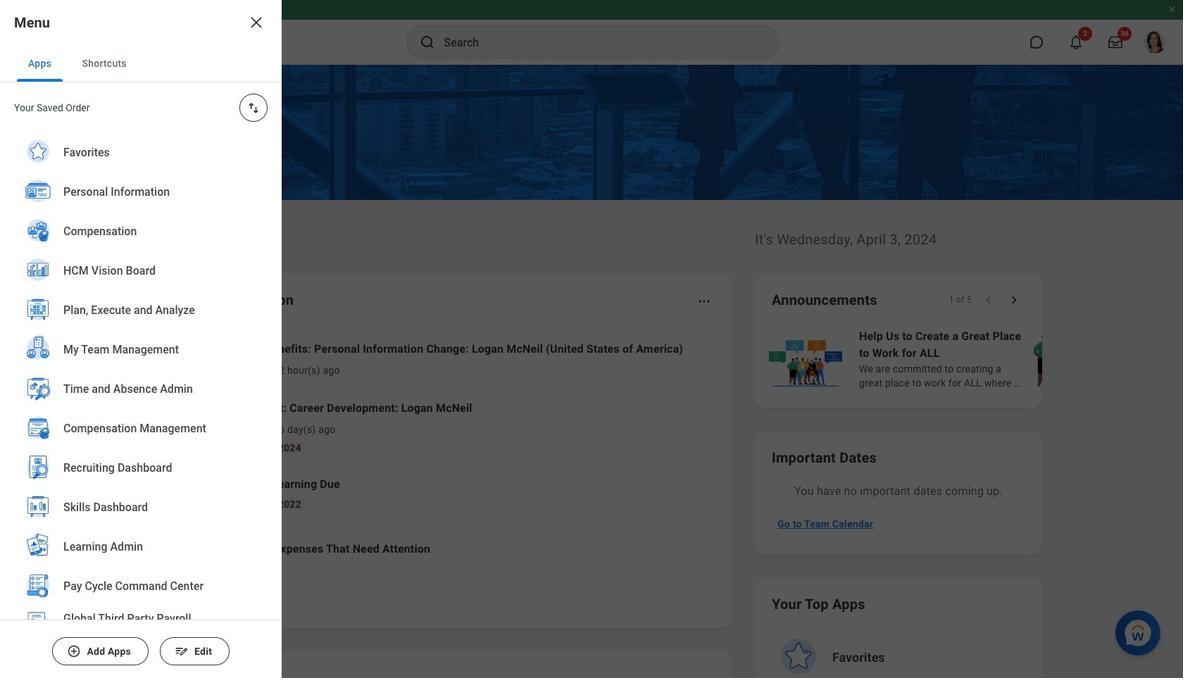 Task type: vqa. For each thing, say whether or not it's contained in the screenshot.
3rd Edit button from the top
no



Task type: describe. For each thing, give the bounding box(es) containing it.
chevron left small image
[[982, 293, 996, 307]]

search image
[[419, 34, 436, 51]]

text edit image
[[175, 645, 189, 659]]

0 vertical spatial inbox image
[[178, 349, 199, 370]]

plus circle image
[[67, 645, 81, 659]]

inbox image
[[178, 416, 199, 438]]

x image
[[248, 14, 265, 31]]



Task type: locate. For each thing, give the bounding box(es) containing it.
1 vertical spatial inbox image
[[163, 590, 178, 605]]

sort image
[[247, 101, 261, 115]]

tab list
[[0, 45, 282, 82]]

list
[[0, 133, 282, 679], [767, 327, 1184, 392], [158, 330, 716, 578]]

1 horizontal spatial inbox image
[[178, 349, 199, 370]]

inbox image
[[178, 349, 199, 370], [163, 590, 178, 605]]

chevron right small image
[[1008, 293, 1022, 307]]

inbox image up text edit icon on the left bottom
[[163, 590, 178, 605]]

notifications large image
[[1070, 35, 1084, 49]]

profile logan mcneil element
[[1136, 27, 1175, 58]]

status
[[950, 295, 972, 306]]

close environment banner image
[[1168, 5, 1177, 13]]

inbox image up inbox icon
[[178, 349, 199, 370]]

inbox large image
[[1109, 35, 1123, 49]]

global navigation dialog
[[0, 0, 282, 679]]

banner
[[0, 0, 1184, 65]]

0 horizontal spatial inbox image
[[163, 590, 178, 605]]

main content
[[0, 65, 1184, 679]]



